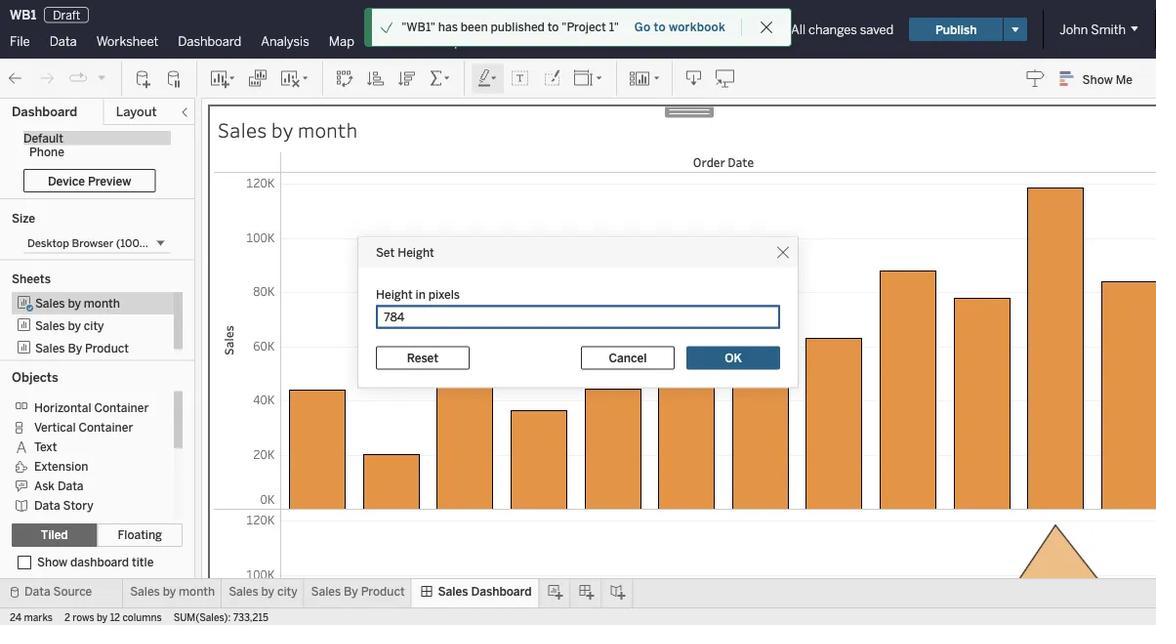 Task type: describe. For each thing, give the bounding box(es) containing it.
sheets
[[12, 272, 51, 286]]

by up "733,215"
[[261, 585, 275, 599]]

1 horizontal spatial sales by product
[[311, 585, 405, 599]]

pause auto updates image
[[165, 69, 185, 88]]

changes
[[809, 21, 858, 37]]

show dashboard title
[[37, 555, 154, 570]]

by up horizontal container option
[[68, 319, 81, 333]]

undo image
[[6, 69, 25, 88]]

2 rows by 12 columns
[[64, 612, 162, 623]]

"wb1"
[[402, 20, 436, 34]]

1 vertical spatial sales by month
[[35, 296, 120, 310]]

sales by month application
[[195, 98, 1157, 625]]

extension option
[[12, 456, 161, 475]]

saved
[[860, 21, 894, 37]]

marks. press enter to open the view data window.. use arrow keys to navigate data visualization elements. image
[[280, 172, 1157, 625]]

data source
[[24, 585, 92, 599]]

0 horizontal spatial dashboard
[[12, 104, 77, 120]]

john smith
[[1060, 21, 1126, 37]]

title
[[132, 555, 154, 570]]

new data source image
[[134, 69, 153, 88]]

story
[[63, 498, 93, 512]]

sorted descending by sum of sales within order date month image
[[398, 69, 417, 88]]

swap rows and columns image
[[335, 69, 355, 88]]

extension
[[34, 459, 88, 473]]

2 vertical spatial dashboard
[[471, 585, 532, 599]]

redo image
[[37, 69, 57, 88]]

by up sum(sales):
[[163, 585, 176, 599]]

1"
[[609, 20, 619, 34]]

sum(sales):
[[174, 612, 231, 623]]

data story
[[34, 498, 93, 512]]

file
[[10, 33, 30, 49]]

sum(sales): 733,215
[[174, 612, 269, 623]]

data for data story
[[34, 498, 60, 512]]

12
[[110, 612, 120, 623]]

set height
[[376, 245, 435, 260]]

list box containing sales by month
[[12, 292, 183, 360]]

publish button
[[910, 18, 1004, 41]]

analysis
[[261, 33, 309, 49]]

1 horizontal spatial sales by city
[[229, 585, 298, 599]]

image
[[34, 518, 68, 532]]

show/hide cards image
[[629, 69, 660, 88]]

format workbook image
[[542, 69, 562, 88]]

0 vertical spatial height
[[398, 245, 435, 260]]

published
[[491, 20, 545, 34]]

draft
[[53, 8, 80, 22]]

vertical container option
[[12, 417, 161, 436]]

ok button
[[687, 346, 781, 370]]

highlight image
[[477, 69, 499, 88]]

ask
[[34, 479, 55, 493]]

all changes saved
[[791, 21, 894, 37]]

download image
[[685, 69, 704, 88]]

text
[[34, 439, 57, 454]]

show me
[[1083, 72, 1133, 86]]

order
[[693, 154, 726, 170]]

dashboard
[[70, 555, 129, 570]]

default
[[23, 131, 63, 145]]

wb1
[[10, 7, 36, 22]]

publish
[[936, 22, 977, 36]]

x
[[149, 236, 155, 250]]

default phone
[[23, 131, 64, 159]]

go to workbook link
[[634, 19, 727, 35]]

success image
[[380, 21, 394, 34]]

ask data option
[[12, 475, 161, 495]]

desktop
[[27, 236, 69, 250]]

order date
[[693, 154, 754, 170]]

vertical
[[34, 420, 76, 434]]

replay animation image
[[68, 69, 88, 88]]

reset button
[[376, 346, 470, 370]]

2
[[64, 612, 70, 623]]

format
[[374, 33, 416, 49]]

go
[[635, 20, 651, 34]]

collapse image
[[179, 106, 191, 118]]

24
[[10, 612, 22, 623]]

ask data
[[34, 479, 84, 493]]

cancel
[[609, 351, 647, 365]]

preview
[[88, 174, 131, 188]]

by inside list box
[[68, 341, 82, 355]]

1 horizontal spatial city
[[277, 585, 298, 599]]

date
[[728, 154, 754, 170]]

objects
[[12, 370, 58, 385]]

1 horizontal spatial product
[[361, 585, 405, 599]]

sales inside application
[[218, 116, 267, 143]]

columns
[[123, 612, 162, 623]]

been
[[461, 20, 488, 34]]



Task type: locate. For each thing, give the bounding box(es) containing it.
phone
[[29, 145, 64, 159]]

2 horizontal spatial month
[[298, 116, 358, 143]]

0 horizontal spatial to
[[548, 20, 559, 34]]

1 horizontal spatial sales by month
[[130, 585, 215, 599]]

horizontal container option
[[12, 397, 161, 417]]

container up vertical container option
[[94, 400, 149, 415]]

source
[[53, 585, 92, 599]]

clear sheet image
[[279, 69, 311, 88]]

(1000
[[116, 236, 147, 250]]

container for horizontal container
[[94, 400, 149, 415]]

set
[[376, 245, 395, 260]]

0 horizontal spatial sales by product
[[35, 341, 129, 355]]

to left "project
[[548, 20, 559, 34]]

container for vertical container
[[79, 420, 133, 434]]

800)
[[158, 236, 183, 250]]

list box
[[12, 292, 183, 360]]

to
[[548, 20, 559, 34], [654, 20, 666, 34]]

sales by month up sum(sales):
[[130, 585, 215, 599]]

by
[[271, 116, 294, 143], [68, 296, 81, 310], [68, 319, 81, 333], [163, 585, 176, 599], [261, 585, 275, 599], [97, 612, 108, 623]]

browser
[[72, 236, 114, 250]]

"project
[[562, 20, 606, 34]]

2 vertical spatial month
[[179, 585, 215, 599]]

0 vertical spatial container
[[94, 400, 149, 415]]

has
[[439, 20, 458, 34]]

0 vertical spatial by
[[68, 341, 82, 355]]

0 vertical spatial city
[[84, 319, 104, 333]]

show for show me
[[1083, 72, 1114, 86]]

tiled
[[41, 528, 68, 542]]

0 vertical spatial dashboard
[[178, 33, 242, 49]]

data for data
[[50, 33, 77, 49]]

month down desktop browser (1000 x 800)
[[84, 296, 120, 310]]

show mark labels image
[[511, 69, 531, 88]]

1 vertical spatial product
[[361, 585, 405, 599]]

dashboard
[[178, 33, 242, 49], [12, 104, 77, 120], [471, 585, 532, 599]]

desktop browser (1000 x 800)
[[27, 236, 183, 250]]

all
[[791, 21, 806, 37]]

0 horizontal spatial sales by city
[[35, 319, 104, 333]]

by left '12'
[[97, 612, 108, 623]]

duplicate image
[[248, 69, 268, 88]]

in
[[416, 288, 426, 302]]

1 vertical spatial city
[[277, 585, 298, 599]]

show me button
[[1052, 64, 1151, 94]]

0 horizontal spatial city
[[84, 319, 104, 333]]

john
[[1060, 21, 1089, 37]]

show left me
[[1083, 72, 1114, 86]]

0 vertical spatial sales by product
[[35, 341, 129, 355]]

rows
[[73, 612, 94, 623]]

1 to from the left
[[548, 20, 559, 34]]

0 horizontal spatial show
[[37, 555, 68, 570]]

worksheet
[[96, 33, 159, 49]]

"wb1" has been published to "project 1"
[[402, 20, 619, 34]]

1 vertical spatial by
[[344, 585, 358, 599]]

layout
[[116, 104, 157, 120]]

objects list box
[[12, 391, 183, 534]]

by
[[68, 341, 82, 355], [344, 585, 358, 599]]

me
[[1116, 72, 1133, 86]]

show
[[1083, 72, 1114, 86], [37, 555, 68, 570]]

month up sum(sales):
[[179, 585, 215, 599]]

data for data source
[[24, 585, 50, 599]]

1 vertical spatial sales by product
[[311, 585, 405, 599]]

show for show dashboard title
[[37, 555, 68, 570]]

month inside application
[[298, 116, 358, 143]]

Height in pixels text field
[[376, 305, 781, 329]]

new worksheet image
[[209, 69, 236, 88]]

ok
[[725, 351, 742, 365]]

by down clear sheet icon
[[271, 116, 294, 143]]

0 vertical spatial sales by city
[[35, 319, 104, 333]]

city
[[84, 319, 104, 333], [277, 585, 298, 599]]

to inside alert
[[548, 20, 559, 34]]

data up data story
[[58, 479, 84, 493]]

0 vertical spatial sales by month
[[218, 116, 358, 143]]

help
[[435, 33, 462, 49]]

1 horizontal spatial month
[[179, 585, 215, 599]]

1 horizontal spatial to
[[654, 20, 666, 34]]

container down horizontal container
[[79, 420, 133, 434]]

data
[[50, 33, 77, 49], [58, 479, 84, 493], [34, 498, 60, 512], [24, 585, 50, 599]]

1 horizontal spatial dashboard
[[178, 33, 242, 49]]

1 vertical spatial height
[[376, 288, 413, 302]]

totals image
[[429, 69, 452, 88]]

fit image
[[574, 69, 605, 88]]

togglestate option group
[[12, 524, 183, 547]]

size
[[12, 211, 35, 225]]

1 vertical spatial container
[[79, 420, 133, 434]]

1 vertical spatial month
[[84, 296, 120, 310]]

month down swap rows and columns image
[[298, 116, 358, 143]]

replay animation image
[[96, 72, 107, 83]]

data up marks
[[24, 585, 50, 599]]

height
[[398, 245, 435, 260], [376, 288, 413, 302]]

height left in
[[376, 288, 413, 302]]

container
[[94, 400, 149, 415], [79, 420, 133, 434]]

go to workbook
[[635, 20, 726, 34]]

1 vertical spatial show
[[37, 555, 68, 570]]

0 vertical spatial product
[[85, 341, 129, 355]]

sales
[[218, 116, 267, 143], [35, 296, 65, 310], [35, 319, 65, 333], [35, 341, 65, 355], [130, 585, 160, 599], [229, 585, 259, 599], [311, 585, 341, 599], [438, 585, 468, 599]]

device
[[48, 174, 85, 188]]

smith
[[1092, 21, 1126, 37]]

floating
[[118, 528, 162, 542]]

horizontal container
[[34, 400, 149, 415]]

product
[[85, 341, 129, 355], [361, 585, 405, 599]]

0 vertical spatial month
[[298, 116, 358, 143]]

0 horizontal spatial product
[[85, 341, 129, 355]]

to right "go"
[[654, 20, 666, 34]]

24 marks
[[10, 612, 53, 623]]

"wb1" has been published to "project 1" alert
[[402, 19, 619, 36]]

show inside button
[[1083, 72, 1114, 86]]

set height dialog
[[359, 238, 798, 387]]

sales dashboard
[[438, 585, 532, 599]]

workbook
[[669, 20, 726, 34]]

text option
[[12, 436, 161, 456]]

2 to from the left
[[654, 20, 666, 34]]

open and edit this workbook in tableau desktop image
[[716, 69, 736, 88]]

2 horizontal spatial sales by month
[[218, 116, 358, 143]]

sales by city
[[35, 319, 104, 333], [229, 585, 298, 599]]

sales by month inside application
[[218, 116, 358, 143]]

marks
[[24, 612, 53, 623]]

by down browser
[[68, 296, 81, 310]]

map
[[329, 33, 355, 49]]

sales by month down clear sheet icon
[[218, 116, 358, 143]]

device preview button
[[23, 169, 156, 192]]

sales by month down sheets
[[35, 296, 120, 310]]

device preview
[[48, 174, 131, 188]]

show down the tiled
[[37, 555, 68, 570]]

2 vertical spatial sales by month
[[130, 585, 215, 599]]

1 vertical spatial dashboard
[[12, 104, 77, 120]]

1 vertical spatial sales by city
[[229, 585, 298, 599]]

0 vertical spatial show
[[1083, 72, 1114, 86]]

sales by month
[[218, 116, 358, 143], [35, 296, 120, 310], [130, 585, 215, 599]]

sorted ascending by sum of sales within order date month image
[[366, 69, 386, 88]]

0 horizontal spatial month
[[84, 296, 120, 310]]

horizontal
[[34, 400, 91, 415]]

2 horizontal spatial dashboard
[[471, 585, 532, 599]]

sales by city up "733,215"
[[229, 585, 298, 599]]

sales by product inside list box
[[35, 341, 129, 355]]

1 horizontal spatial by
[[344, 585, 358, 599]]

height right set
[[398, 245, 435, 260]]

pixels
[[429, 288, 460, 302]]

data down the draft
[[50, 33, 77, 49]]

month
[[298, 116, 358, 143], [84, 296, 120, 310], [179, 585, 215, 599]]

height in pixels
[[376, 288, 460, 302]]

data guide image
[[1026, 68, 1046, 88]]

data story option
[[12, 495, 161, 514]]

by inside application
[[271, 116, 294, 143]]

reset
[[407, 351, 439, 365]]

data down the ask
[[34, 498, 60, 512]]

0 horizontal spatial sales by month
[[35, 296, 120, 310]]

0 horizontal spatial by
[[68, 341, 82, 355]]

vertical container
[[34, 420, 133, 434]]

sales by city down sheets
[[35, 319, 104, 333]]

733,215
[[233, 612, 269, 623]]

cancel button
[[581, 346, 675, 370]]

1 horizontal spatial show
[[1083, 72, 1114, 86]]



Task type: vqa. For each thing, say whether or not it's contained in the screenshot.
3rd 0 from right
no



